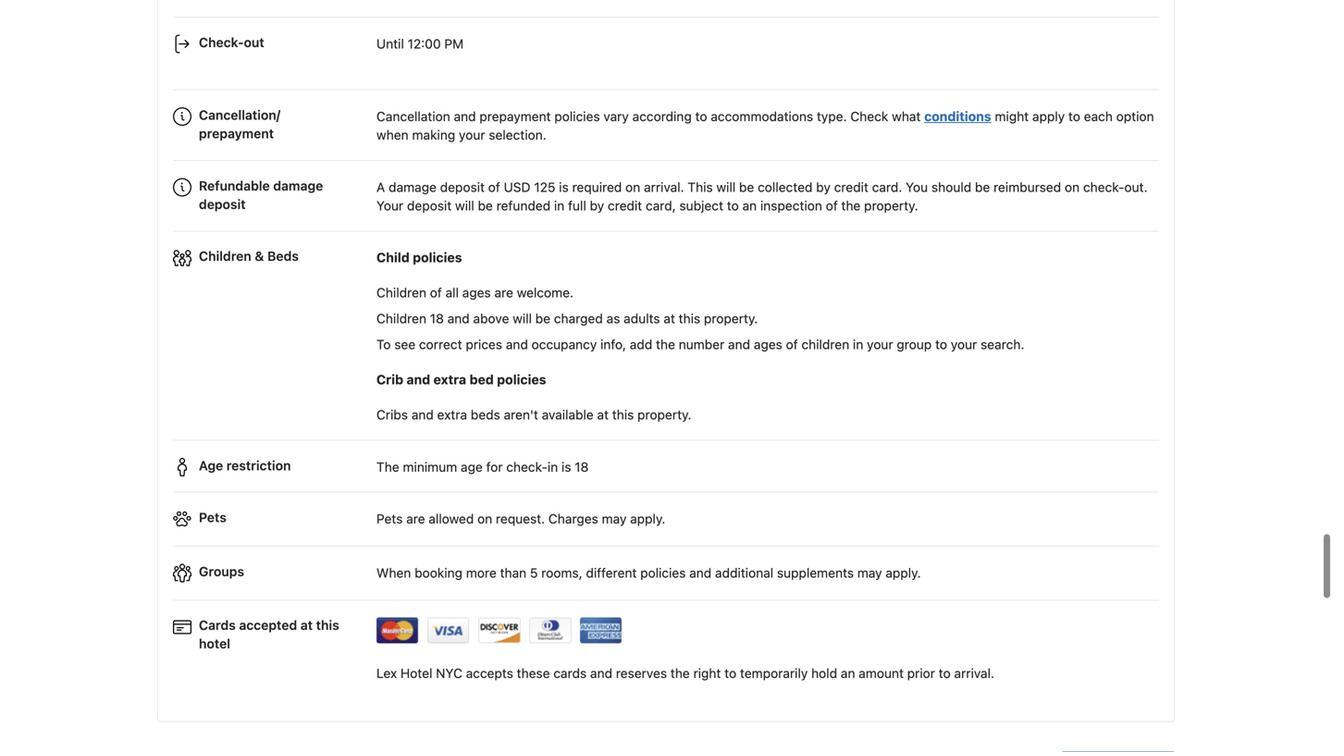 Task type: describe. For each thing, give the bounding box(es) containing it.
diners club image
[[529, 618, 572, 644]]

the
[[377, 459, 399, 474]]

0 vertical spatial 18
[[430, 311, 444, 326]]

different
[[586, 565, 637, 580]]

cancellation
[[377, 109, 450, 124]]

additional
[[715, 565, 774, 580]]

children for children of all ages are welcome.
[[377, 285, 426, 300]]

to right right
[[725, 666, 737, 681]]

cribs and extra beds aren't available at this property.
[[377, 407, 692, 423]]

crib
[[377, 372, 403, 387]]

discover image
[[478, 618, 521, 644]]

crib and extra bed policies
[[377, 372, 546, 387]]

rooms,
[[541, 565, 583, 580]]

conditions link
[[924, 109, 992, 124]]

might
[[995, 109, 1029, 124]]

damage for refundable
[[273, 178, 323, 193]]

cards
[[199, 618, 236, 633]]

right
[[693, 666, 721, 681]]

accepted payment methods and conditions element
[[173, 609, 1159, 650]]

refunded
[[497, 198, 551, 213]]

your
[[377, 198, 404, 213]]

pets for pets are allowed on request. charges may apply.
[[377, 511, 403, 526]]

check- inside a damage deposit of usd 125 is required on arrival. this will be collected by credit card. you should be reimbursed on check-out. your deposit will be refunded in full by credit card, subject to an inspection of the property.
[[1083, 179, 1125, 195]]

apply
[[1033, 109, 1065, 124]]

booking
[[415, 565, 463, 580]]

see
[[394, 337, 416, 352]]

to see correct prices and occupancy info, add the number and ages of children in your group to your search.
[[377, 337, 1025, 352]]

0 horizontal spatial check-
[[506, 459, 548, 474]]

2 vertical spatial in
[[548, 459, 558, 474]]

and up making
[[454, 109, 476, 124]]

deposit for a
[[440, 179, 485, 195]]

reimbursed
[[994, 179, 1061, 195]]

age restriction
[[199, 458, 291, 473]]

cards
[[554, 666, 587, 681]]

children for children 18 and above will be charged as adults at this property.
[[377, 311, 426, 326]]

a damage deposit of usd 125 is required on arrival. this will be collected by credit card. you should be reimbursed on check-out. your deposit will be refunded in full by credit card, subject to an inspection of the property.
[[377, 179, 1148, 213]]

when booking more than 5 rooms, different policies and additional supplements may apply.
[[377, 565, 921, 580]]

children
[[802, 337, 850, 352]]

age
[[199, 458, 223, 473]]

0 vertical spatial prepayment
[[480, 109, 551, 124]]

charged
[[554, 311, 603, 326]]

type.
[[817, 109, 847, 124]]

cancellation and prepayment policies vary according to accommodations type. check what conditions
[[377, 109, 992, 124]]

1 horizontal spatial this
[[612, 407, 634, 423]]

1 vertical spatial 18
[[575, 459, 589, 474]]

reserves
[[616, 666, 667, 681]]

for
[[486, 459, 503, 474]]

1 horizontal spatial your
[[867, 337, 893, 352]]

aren't
[[504, 407, 538, 423]]

visa image
[[427, 618, 470, 644]]

1 horizontal spatial ages
[[754, 337, 783, 352]]

prices
[[466, 337, 502, 352]]

adults
[[624, 311, 660, 326]]

children for children & beds
[[199, 249, 251, 264]]

search.
[[981, 337, 1025, 352]]

each
[[1084, 109, 1113, 124]]

mastercard image
[[377, 618, 419, 644]]

above
[[473, 311, 509, 326]]

deposit right your
[[407, 198, 452, 213]]

restriction
[[226, 458, 291, 473]]

when
[[377, 565, 411, 580]]

what
[[892, 109, 921, 124]]

until
[[377, 36, 404, 51]]

out
[[244, 35, 264, 50]]

to inside might apply to each option when making your selection.
[[1069, 109, 1081, 124]]

damage for a
[[389, 179, 437, 195]]

pets are allowed on request. charges may apply.
[[377, 511, 666, 526]]

children of all ages are welcome.
[[377, 285, 574, 300]]

to inside a damage deposit of usd 125 is required on arrival. this will be collected by credit card. you should be reimbursed on check-out. your deposit will be refunded in full by credit card, subject to an inspection of the property.
[[727, 198, 739, 213]]

children 18 and above will be charged as adults at this property.
[[377, 311, 758, 326]]

1 vertical spatial by
[[590, 198, 604, 213]]

cancellation/ prepayment
[[199, 107, 280, 141]]

extra for beds
[[437, 407, 467, 423]]

policies up all
[[413, 250, 462, 265]]

and right crib
[[407, 372, 430, 387]]

1 horizontal spatial apply.
[[886, 565, 921, 580]]

an inside a damage deposit of usd 125 is required on arrival. this will be collected by credit card. you should be reimbursed on check-out. your deposit will be refunded in full by credit card, subject to an inspection of the property.
[[743, 198, 757, 213]]

accommodations
[[711, 109, 813, 124]]

arrival. inside a damage deposit of usd 125 is required on arrival. this will be collected by credit card. you should be reimbursed on check-out. your deposit will be refunded in full by credit card, subject to an inspection of the property.
[[644, 179, 684, 195]]

and right the cards
[[590, 666, 613, 681]]

refundable damage deposit
[[199, 178, 323, 212]]

the for temporarily
[[671, 666, 690, 681]]

full
[[568, 198, 586, 213]]

supplements
[[777, 565, 854, 580]]

0 vertical spatial at
[[664, 311, 675, 326]]

bed
[[470, 372, 494, 387]]

add
[[630, 337, 653, 352]]

0 vertical spatial this
[[679, 311, 701, 326]]

making
[[412, 127, 455, 142]]

cribs
[[377, 407, 408, 423]]

check-
[[199, 35, 244, 50]]

collected
[[758, 179, 813, 195]]

accepts
[[466, 666, 513, 681]]

and right prices
[[506, 337, 528, 352]]

be left collected
[[739, 179, 754, 195]]

cancellation/
[[199, 107, 280, 122]]

in inside a damage deposit of usd 125 is required on arrival. this will be collected by credit card. you should be reimbursed on check-out. your deposit will be refunded in full by credit card, subject to an inspection of the property.
[[554, 198, 565, 213]]

hotel
[[401, 666, 433, 681]]

until 12:00 pm
[[377, 36, 464, 51]]

1 horizontal spatial arrival.
[[954, 666, 995, 681]]

be right should
[[975, 179, 990, 195]]

and down all
[[447, 311, 470, 326]]

might apply to each option when making your selection.
[[377, 109, 1154, 142]]

child
[[377, 250, 410, 265]]



Task type: vqa. For each thing, say whether or not it's contained in the screenshot.


Task type: locate. For each thing, give the bounding box(es) containing it.
at
[[664, 311, 675, 326], [597, 407, 609, 423], [300, 618, 313, 633]]

0 horizontal spatial arrival.
[[644, 179, 684, 195]]

0 vertical spatial are
[[495, 285, 513, 300]]

will right this
[[717, 179, 736, 195]]

this
[[688, 179, 713, 195]]

0 horizontal spatial on
[[477, 511, 492, 526]]

0 vertical spatial will
[[717, 179, 736, 195]]

pets down age
[[199, 510, 227, 525]]

on
[[626, 179, 640, 195], [1065, 179, 1080, 195], [477, 511, 492, 526]]

0 vertical spatial check-
[[1083, 179, 1125, 195]]

selection.
[[489, 127, 547, 142]]

apply. up "when booking more than 5 rooms, different policies and additional supplements may apply."
[[630, 511, 666, 526]]

5
[[530, 565, 538, 580]]

will right above
[[513, 311, 532, 326]]

children down child
[[377, 285, 426, 300]]

1 horizontal spatial check-
[[1083, 179, 1125, 195]]

inspection
[[760, 198, 822, 213]]

child policies
[[377, 250, 462, 265]]

0 horizontal spatial prepayment
[[199, 126, 274, 141]]

1 vertical spatial may
[[858, 565, 882, 580]]

to right prior
[[939, 666, 951, 681]]

12:00 pm
[[408, 36, 464, 51]]

children up see
[[377, 311, 426, 326]]

0 horizontal spatial pets
[[199, 510, 227, 525]]

charges
[[549, 511, 598, 526]]

0 horizontal spatial your
[[459, 127, 485, 142]]

0 horizontal spatial ages
[[462, 285, 491, 300]]

is for required
[[559, 179, 569, 195]]

damage right refundable
[[273, 178, 323, 193]]

more
[[466, 565, 497, 580]]

1 vertical spatial the
[[656, 337, 675, 352]]

beds
[[267, 249, 299, 264]]

by up "inspection"
[[816, 179, 831, 195]]

125
[[534, 179, 556, 195]]

0 horizontal spatial property.
[[638, 407, 692, 423]]

2 horizontal spatial your
[[951, 337, 977, 352]]

in
[[554, 198, 565, 213], [853, 337, 864, 352], [548, 459, 558, 474]]

an
[[743, 198, 757, 213], [841, 666, 855, 681]]

18 up correct
[[430, 311, 444, 326]]

your inside might apply to each option when making your selection.
[[459, 127, 485, 142]]

of right "inspection"
[[826, 198, 838, 213]]

this
[[679, 311, 701, 326], [612, 407, 634, 423], [316, 618, 339, 633]]

1 horizontal spatial are
[[495, 285, 513, 300]]

1 vertical spatial children
[[377, 285, 426, 300]]

available
[[542, 407, 594, 423]]

of left all
[[430, 285, 442, 300]]

deposit left usd
[[440, 179, 485, 195]]

0 horizontal spatial an
[[743, 198, 757, 213]]

this right accepted
[[316, 618, 339, 633]]

to right according
[[695, 109, 707, 124]]

1 horizontal spatial pets
[[377, 511, 403, 526]]

prepayment down "cancellation/"
[[199, 126, 274, 141]]

1 horizontal spatial prepayment
[[480, 109, 551, 124]]

will left refunded
[[455, 198, 474, 213]]

1 vertical spatial check-
[[506, 459, 548, 474]]

1 vertical spatial in
[[853, 337, 864, 352]]

in right "children"
[[853, 337, 864, 352]]

to right group
[[935, 337, 947, 352]]

card.
[[872, 179, 902, 195]]

0 horizontal spatial will
[[455, 198, 474, 213]]

this right available
[[612, 407, 634, 423]]

property. down add
[[638, 407, 692, 423]]

check
[[851, 109, 889, 124]]

subject
[[680, 198, 724, 213]]

18 up charges
[[575, 459, 589, 474]]

be down welcome.
[[535, 311, 551, 326]]

1 vertical spatial will
[[455, 198, 474, 213]]

the inside a damage deposit of usd 125 is required on arrival. this will be collected by credit card. you should be reimbursed on check-out. your deposit will be refunded in full by credit card, subject to an inspection of the property.
[[841, 198, 861, 213]]

is
[[559, 179, 569, 195], [562, 459, 571, 474]]

in left "full"
[[554, 198, 565, 213]]

is down available
[[562, 459, 571, 474]]

arrival. up the card,
[[644, 179, 684, 195]]

0 vertical spatial the
[[841, 198, 861, 213]]

the right add
[[656, 337, 675, 352]]

ages right all
[[462, 285, 491, 300]]

0 horizontal spatial apply.
[[630, 511, 666, 526]]

deposit inside refundable damage deposit
[[199, 197, 246, 212]]

1 vertical spatial apply.
[[886, 565, 921, 580]]

accepted
[[239, 618, 297, 633]]

extra left bed
[[434, 372, 466, 387]]

on right reimbursed
[[1065, 179, 1080, 195]]

on right the required
[[626, 179, 640, 195]]

lex hotel nyc accepts these cards and reserves the right to temporarily hold an amount prior to arrival.
[[377, 666, 995, 681]]

required
[[572, 179, 622, 195]]

is right 125
[[559, 179, 569, 195]]

you
[[906, 179, 928, 195]]

pets for pets
[[199, 510, 227, 525]]

credit
[[834, 179, 869, 195], [608, 198, 642, 213]]

groups
[[199, 564, 244, 579]]

2 vertical spatial at
[[300, 618, 313, 633]]

extra for bed
[[434, 372, 466, 387]]

credit left card.
[[834, 179, 869, 195]]

damage
[[273, 178, 323, 193], [389, 179, 437, 195]]

welcome.
[[517, 285, 574, 300]]

1 horizontal spatial by
[[816, 179, 831, 195]]

is for 18
[[562, 459, 571, 474]]

0 vertical spatial may
[[602, 511, 627, 526]]

2 horizontal spatial property.
[[864, 198, 918, 213]]

0 vertical spatial by
[[816, 179, 831, 195]]

1 vertical spatial an
[[841, 666, 855, 681]]

0 horizontal spatial at
[[300, 618, 313, 633]]

are up above
[[495, 285, 513, 300]]

allowed
[[429, 511, 474, 526]]

0 vertical spatial an
[[743, 198, 757, 213]]

an right "hold"
[[841, 666, 855, 681]]

your right making
[[459, 127, 485, 142]]

temporarily
[[740, 666, 808, 681]]

0 horizontal spatial damage
[[273, 178, 323, 193]]

by
[[816, 179, 831, 195], [590, 198, 604, 213]]

are left allowed
[[406, 511, 425, 526]]

request.
[[496, 511, 545, 526]]

0 horizontal spatial by
[[590, 198, 604, 213]]

arrival.
[[644, 179, 684, 195], [954, 666, 995, 681]]

1 horizontal spatial credit
[[834, 179, 869, 195]]

1 vertical spatial are
[[406, 511, 425, 526]]

of
[[488, 179, 500, 195], [826, 198, 838, 213], [430, 285, 442, 300], [786, 337, 798, 352]]

on right allowed
[[477, 511, 492, 526]]

policies left vary
[[555, 109, 600, 124]]

policies up aren't
[[497, 372, 546, 387]]

by down the required
[[590, 198, 604, 213]]

apply. right supplements at the right bottom of the page
[[886, 565, 921, 580]]

1 horizontal spatial will
[[513, 311, 532, 326]]

property. up number
[[704, 311, 758, 326]]

1 vertical spatial extra
[[437, 407, 467, 423]]

damage up your
[[389, 179, 437, 195]]

is inside a damage deposit of usd 125 is required on arrival. this will be collected by credit card. you should be reimbursed on check-out. your deposit will be refunded in full by credit card, subject to an inspection of the property.
[[559, 179, 569, 195]]

be left refunded
[[478, 198, 493, 213]]

when
[[377, 127, 409, 142]]

check- right for
[[506, 459, 548, 474]]

2 vertical spatial property.
[[638, 407, 692, 423]]

2 horizontal spatial will
[[717, 179, 736, 195]]

cards accepted at this hotel
[[199, 618, 339, 652]]

policies right different
[[640, 565, 686, 580]]

to
[[377, 337, 391, 352]]

1 vertical spatial ages
[[754, 337, 783, 352]]

at right available
[[597, 407, 609, 423]]

ages
[[462, 285, 491, 300], [754, 337, 783, 352]]

these
[[517, 666, 550, 681]]

hotel
[[199, 636, 230, 652]]

0 horizontal spatial 18
[[430, 311, 444, 326]]

2 vertical spatial will
[[513, 311, 532, 326]]

number
[[679, 337, 725, 352]]

prepayment up selection.
[[480, 109, 551, 124]]

2 horizontal spatial at
[[664, 311, 675, 326]]

and right 'cribs'
[[412, 407, 434, 423]]

1 horizontal spatial on
[[626, 179, 640, 195]]

hold
[[811, 666, 837, 681]]

usd
[[504, 179, 531, 195]]

amount
[[859, 666, 904, 681]]

may right charges
[[602, 511, 627, 526]]

&
[[255, 249, 264, 264]]

to left each
[[1069, 109, 1081, 124]]

0 vertical spatial property.
[[864, 198, 918, 213]]

property. down card.
[[864, 198, 918, 213]]

this up to see correct prices and occupancy info, add the number and ages of children in your group to your search.
[[679, 311, 701, 326]]

american express image
[[580, 618, 623, 644]]

0 vertical spatial extra
[[434, 372, 466, 387]]

the
[[841, 198, 861, 213], [656, 337, 675, 352], [671, 666, 690, 681]]

a
[[377, 179, 385, 195]]

according
[[632, 109, 692, 124]]

damage inside refundable damage deposit
[[273, 178, 323, 193]]

at right adults
[[664, 311, 675, 326]]

the left right
[[671, 666, 690, 681]]

18
[[430, 311, 444, 326], [575, 459, 589, 474]]

and right number
[[728, 337, 750, 352]]

0 vertical spatial in
[[554, 198, 565, 213]]

conditions
[[924, 109, 992, 124]]

2 vertical spatial children
[[377, 311, 426, 326]]

0 horizontal spatial may
[[602, 511, 627, 526]]

pets
[[199, 510, 227, 525], [377, 511, 403, 526]]

correct
[[419, 337, 462, 352]]

the for ages
[[656, 337, 675, 352]]

1 vertical spatial this
[[612, 407, 634, 423]]

policies
[[555, 109, 600, 124], [413, 250, 462, 265], [497, 372, 546, 387], [640, 565, 686, 580]]

check-
[[1083, 179, 1125, 195], [506, 459, 548, 474]]

2 horizontal spatial on
[[1065, 179, 1080, 195]]

the minimum age for check-in is 18
[[377, 459, 589, 474]]

info,
[[601, 337, 626, 352]]

property. inside a damage deposit of usd 125 is required on arrival. this will be collected by credit card. you should be reimbursed on check-out. your deposit will be refunded in full by credit card, subject to an inspection of the property.
[[864, 198, 918, 213]]

0 horizontal spatial are
[[406, 511, 425, 526]]

check- down each
[[1083, 179, 1125, 195]]

deposit down refundable
[[199, 197, 246, 212]]

1 horizontal spatial an
[[841, 666, 855, 681]]

of left "children"
[[786, 337, 798, 352]]

age
[[461, 459, 483, 474]]

1 horizontal spatial may
[[858, 565, 882, 580]]

extra
[[434, 372, 466, 387], [437, 407, 467, 423]]

should
[[932, 179, 972, 195]]

0 vertical spatial children
[[199, 249, 251, 264]]

1 horizontal spatial at
[[597, 407, 609, 423]]

deposit for refundable
[[199, 197, 246, 212]]

deposit
[[440, 179, 485, 195], [199, 197, 246, 212], [407, 198, 452, 213]]

1 vertical spatial credit
[[608, 198, 642, 213]]

1 vertical spatial arrival.
[[954, 666, 995, 681]]

pets down "the"
[[377, 511, 403, 526]]

refundable
[[199, 178, 270, 193]]

0 vertical spatial arrival.
[[644, 179, 684, 195]]

an left "inspection"
[[743, 198, 757, 213]]

2 vertical spatial this
[[316, 618, 339, 633]]

0 vertical spatial credit
[[834, 179, 869, 195]]

arrival. right prior
[[954, 666, 995, 681]]

your left search.
[[951, 337, 977, 352]]

this inside cards accepted at this hotel
[[316, 618, 339, 633]]

0 horizontal spatial credit
[[608, 198, 642, 213]]

1 horizontal spatial property.
[[704, 311, 758, 326]]

all
[[446, 285, 459, 300]]

0 vertical spatial ages
[[462, 285, 491, 300]]

may right supplements at the right bottom of the page
[[858, 565, 882, 580]]

children & beds
[[199, 249, 299, 264]]

2 horizontal spatial this
[[679, 311, 701, 326]]

to right the subject
[[727, 198, 739, 213]]

1 horizontal spatial 18
[[575, 459, 589, 474]]

1 vertical spatial prepayment
[[199, 126, 274, 141]]

1 vertical spatial is
[[562, 459, 571, 474]]

option
[[1116, 109, 1154, 124]]

minimum
[[403, 459, 457, 474]]

than
[[500, 565, 527, 580]]

occupancy
[[532, 337, 597, 352]]

the right "inspection"
[[841, 198, 861, 213]]

extra left beds
[[437, 407, 467, 423]]

vary
[[604, 109, 629, 124]]

1 vertical spatial property.
[[704, 311, 758, 326]]

0 vertical spatial is
[[559, 179, 569, 195]]

prepayment inside cancellation/ prepayment
[[199, 126, 274, 141]]

ages left "children"
[[754, 337, 783, 352]]

in down available
[[548, 459, 558, 474]]

1 vertical spatial at
[[597, 407, 609, 423]]

2 vertical spatial the
[[671, 666, 690, 681]]

credit down the required
[[608, 198, 642, 213]]

0 vertical spatial apply.
[[630, 511, 666, 526]]

your left group
[[867, 337, 893, 352]]

0 horizontal spatial this
[[316, 618, 339, 633]]

1 horizontal spatial damage
[[389, 179, 437, 195]]

at inside cards accepted at this hotel
[[300, 618, 313, 633]]

nyc
[[436, 666, 463, 681]]

check-out
[[199, 35, 264, 50]]

property.
[[864, 198, 918, 213], [704, 311, 758, 326], [638, 407, 692, 423]]

damage inside a damage deposit of usd 125 is required on arrival. this will be collected by credit card. you should be reimbursed on check-out. your deposit will be refunded in full by credit card, subject to an inspection of the property.
[[389, 179, 437, 195]]

and left additional
[[689, 565, 712, 580]]

be
[[739, 179, 754, 195], [975, 179, 990, 195], [478, 198, 493, 213], [535, 311, 551, 326]]

beds
[[471, 407, 500, 423]]

children left &
[[199, 249, 251, 264]]

at right accepted
[[300, 618, 313, 633]]

of left usd
[[488, 179, 500, 195]]



